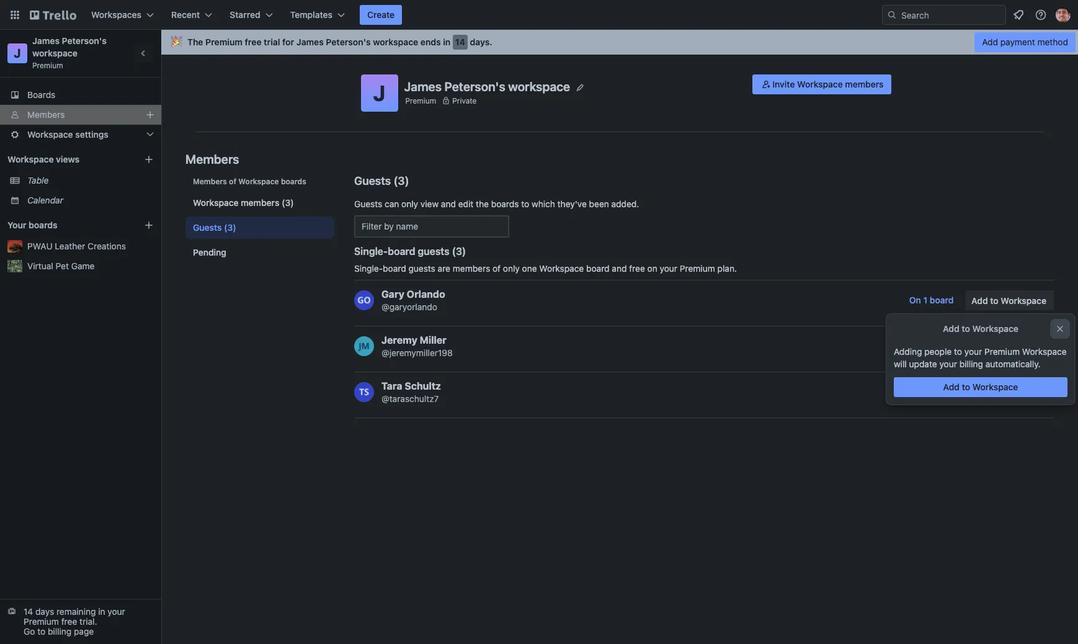 Task type: vqa. For each thing, say whether or not it's contained in the screenshot.
the bottommost add to workspace link
yes



Task type: describe. For each thing, give the bounding box(es) containing it.
they've
[[558, 199, 587, 209]]

board up update
[[930, 341, 954, 351]]

add down adding people to your premium workspace will update your billing automatically. at right
[[972, 387, 988, 398]]

james for james peterson's workspace premium
[[32, 35, 60, 46]]

your right people
[[965, 346, 983, 357]]

pwau leather creations
[[27, 241, 126, 251]]

(3) for workspace members
[[282, 197, 294, 208]]

ends
[[421, 37, 441, 47]]

calendar
[[27, 195, 63, 205]]

invite workspace members
[[773, 79, 884, 89]]

orlando
[[407, 289, 445, 300]]

primary element
[[0, 0, 1079, 30]]

james peterson's workspace
[[404, 79, 570, 93]]

free inside banner
[[245, 37, 262, 47]]

workspace for james peterson's workspace
[[508, 79, 570, 93]]

workspace inside banner
[[373, 37, 418, 47]]

0 horizontal spatial of
[[229, 177, 237, 186]]

days.
[[470, 37, 493, 47]]

workspaces
[[91, 9, 142, 20]]

back to home image
[[30, 5, 76, 25]]

on
[[648, 263, 658, 274]]

the
[[187, 37, 203, 47]]

go
[[24, 626, 35, 637]]

on for orlando
[[910, 295, 922, 305]]

added.
[[612, 199, 639, 209]]

workspace for james peterson's workspace premium
[[32, 48, 78, 58]]

add to workspace inside button
[[944, 382, 1019, 392]]

only inside single-board guests (3) single-board guests are members of only one workspace board and free on your premium plan.
[[503, 263, 520, 274]]

Filter by name text field
[[354, 215, 510, 238]]

open information menu image
[[1035, 9, 1048, 21]]

templates button
[[283, 5, 353, 25]]

board down update
[[930, 387, 954, 397]]

0 vertical spatial members
[[27, 109, 65, 120]]

adding people to your premium workspace will update your billing automatically.
[[894, 346, 1067, 369]]

pwau leather creations link
[[27, 240, 154, 253]]

1 for gary orlando
[[924, 295, 928, 305]]

add up adding people to your premium workspace will update your billing automatically. at right
[[972, 295, 988, 306]]

pwau
[[27, 241, 53, 251]]

on for schultz
[[910, 387, 922, 397]]

add to workspace link for miller
[[966, 336, 1054, 356]]

14 days remaining in your premium free trial. go to billing page
[[24, 606, 125, 637]]

workspace members
[[193, 197, 280, 208]]

table link
[[27, 174, 154, 187]]

create
[[367, 9, 395, 20]]

your boards with 2 items element
[[7, 218, 125, 233]]

automatically.
[[986, 359, 1041, 369]]

confetti image
[[171, 37, 182, 47]]

on 1 board link for orlando
[[903, 290, 961, 310]]

in inside 14 days remaining in your premium free trial. go to billing page
[[98, 606, 105, 617]]

1 vertical spatial guests
[[354, 199, 382, 209]]

free inside 14 days remaining in your premium free trial. go to billing page
[[61, 616, 77, 627]]

add to workspace for miller
[[972, 341, 1047, 352]]

boards link
[[0, 85, 161, 105]]

members link
[[0, 105, 161, 125]]

go to billing page link
[[24, 626, 94, 637]]

are
[[438, 263, 451, 274]]

can
[[385, 199, 399, 209]]

)
[[405, 174, 409, 187]]

board up people
[[930, 295, 954, 305]]

james for james peterson's workspace
[[404, 79, 442, 93]]

single-board guests (3) single-board guests are members of only one workspace board and free on your premium plan.
[[354, 246, 737, 274]]

0 vertical spatial boards
[[281, 177, 306, 186]]

workspaces button
[[84, 5, 161, 25]]

0 vertical spatial guests
[[418, 246, 450, 257]]

payment
[[1001, 37, 1036, 47]]

2 vertical spatial boards
[[29, 220, 58, 230]]

add payment method
[[983, 37, 1069, 47]]

on 1 board link for miller
[[903, 336, 961, 356]]

3
[[398, 174, 405, 187]]

j for j "button"
[[373, 80, 386, 106]]

1 vertical spatial members
[[241, 197, 280, 208]]

free inside single-board guests (3) single-board guests are members of only one workspace board and free on your premium plan.
[[629, 263, 645, 274]]

one
[[522, 263, 537, 274]]

guests for (3)
[[193, 222, 222, 233]]

virtual
[[27, 261, 53, 271]]

leather
[[55, 241, 85, 251]]

table
[[27, 175, 49, 186]]

add to workspace for orlando
[[972, 295, 1047, 306]]

pending link
[[186, 241, 335, 264]]

add payment method link
[[975, 32, 1076, 52]]

on 1 board for tara schultz
[[910, 387, 954, 397]]

james peterson's workspace link
[[32, 35, 109, 58]]

gary orlando @garyorlando
[[382, 289, 445, 312]]

of inside single-board guests (3) single-board guests are members of only one workspace board and free on your premium plan.
[[493, 263, 501, 274]]

workspace inside adding people to your premium workspace will update your billing automatically.
[[1023, 346, 1067, 357]]

@taraschultz7
[[382, 393, 439, 404]]

your boards
[[7, 220, 58, 230]]

0 notifications image
[[1012, 7, 1027, 22]]

creations
[[88, 241, 126, 251]]

private
[[453, 96, 477, 105]]

pending
[[193, 247, 226, 258]]

2 vertical spatial members
[[193, 177, 227, 186]]

add up people
[[943, 323, 960, 334]]

sm image
[[760, 78, 773, 91]]

method
[[1038, 37, 1069, 47]]

trial
[[264, 37, 280, 47]]

add inside add payment method link
[[983, 37, 999, 47]]

view
[[421, 199, 439, 209]]

virtual pet game
[[27, 261, 95, 271]]

update
[[910, 359, 938, 369]]

( 3 )
[[394, 174, 409, 187]]

🎉
[[171, 37, 182, 47]]

add board image
[[144, 220, 154, 230]]

add to workspace button
[[894, 377, 1068, 397]]

0 horizontal spatial and
[[441, 199, 456, 209]]

workspace views
[[7, 154, 79, 164]]

add up automatically.
[[972, 341, 988, 352]]

search image
[[887, 10, 897, 20]]

will
[[894, 359, 907, 369]]

workspace settings
[[27, 129, 109, 140]]

members inside single-board guests (3) single-board guests are members of only one workspace board and free on your premium plan.
[[453, 263, 490, 274]]

and inside single-board guests (3) single-board guests are members of only one workspace board and free on your premium plan.
[[612, 263, 627, 274]]

tara schultz @taraschultz7
[[382, 380, 441, 404]]

edit
[[458, 199, 474, 209]]

on 1 board for gary orlando
[[910, 295, 954, 305]]



Task type: locate. For each thing, give the bounding box(es) containing it.
create a view image
[[144, 155, 154, 164]]

guests can only view and edit the boards to which they've been added.
[[354, 199, 639, 209]]

free left the trial.
[[61, 616, 77, 627]]

billing left the page
[[48, 626, 71, 637]]

add to workspace link for orlando
[[966, 290, 1054, 310]]

14
[[456, 37, 465, 47], [24, 606, 33, 617]]

calendar link
[[27, 194, 154, 207]]

0 vertical spatial on
[[910, 295, 922, 305]]

billing up add to workspace button
[[960, 359, 984, 369]]

billing inside 14 days remaining in your premium free trial. go to billing page
[[48, 626, 71, 637]]

for
[[282, 37, 294, 47]]

workspace inside single-board guests (3) single-board guests are members of only one workspace board and free on your premium plan.
[[540, 263, 584, 274]]

james right for
[[297, 37, 324, 47]]

your inside 14 days remaining in your premium free trial. go to billing page
[[108, 606, 125, 617]]

to
[[522, 199, 530, 209], [991, 295, 999, 306], [962, 323, 971, 334], [991, 341, 999, 352], [955, 346, 963, 357], [962, 382, 971, 392], [991, 387, 999, 398], [37, 626, 45, 637]]

0 vertical spatial on 1 board
[[910, 295, 954, 305]]

recent button
[[164, 5, 220, 25]]

settings
[[75, 129, 109, 140]]

(3) down workspace members
[[224, 222, 236, 233]]

0 vertical spatial 14
[[456, 37, 465, 47]]

to inside adding people to your premium workspace will update your billing automatically.
[[955, 346, 963, 357]]

2 1 from the top
[[924, 341, 928, 351]]

guests left are
[[409, 263, 436, 274]]

1 vertical spatial j
[[373, 80, 386, 106]]

boards
[[281, 177, 306, 186], [491, 199, 519, 209], [29, 220, 58, 230]]

0 vertical spatial add to workspace link
[[966, 290, 1054, 310]]

2 horizontal spatial peterson's
[[445, 79, 506, 93]]

billing inside adding people to your premium workspace will update your billing automatically.
[[960, 359, 984, 369]]

james
[[32, 35, 60, 46], [297, 37, 324, 47], [404, 79, 442, 93]]

workspace settings button
[[0, 125, 161, 145]]

on 1 board down update
[[910, 387, 954, 397]]

1 down update
[[924, 387, 928, 397]]

0 horizontal spatial in
[[98, 606, 105, 617]]

banner
[[161, 30, 1079, 55]]

1 on 1 board link from the top
[[903, 290, 961, 310]]

workspace navigation collapse icon image
[[135, 45, 153, 62]]

1 horizontal spatial boards
[[281, 177, 306, 186]]

members up workspace members
[[193, 177, 227, 186]]

1 horizontal spatial james
[[297, 37, 324, 47]]

guests
[[354, 174, 391, 187], [354, 199, 382, 209], [193, 222, 222, 233]]

0 vertical spatial workspace
[[373, 37, 418, 47]]

in right the trial.
[[98, 606, 105, 617]]

jeremy
[[382, 335, 418, 346]]

invite workspace members button
[[753, 74, 892, 94]]

workspace inside button
[[973, 382, 1019, 392]]

your
[[7, 220, 26, 230]]

0 horizontal spatial workspace
[[32, 48, 78, 58]]

miller
[[420, 335, 447, 346]]

3 on 1 board from the top
[[910, 387, 954, 397]]

1 vertical spatial of
[[493, 263, 501, 274]]

2 single- from the top
[[354, 263, 383, 274]]

board
[[388, 246, 415, 257], [383, 263, 406, 274], [587, 263, 610, 274], [930, 295, 954, 305], [930, 341, 954, 351], [930, 387, 954, 397]]

in right ends
[[443, 37, 451, 47]]

0 vertical spatial 1
[[924, 295, 928, 305]]

3 on 1 board link from the top
[[903, 382, 961, 402]]

1 for tara schultz
[[924, 387, 928, 397]]

0 vertical spatial (3)
[[282, 197, 294, 208]]

add to workspace for schultz
[[972, 387, 1047, 398]]

in inside banner
[[443, 37, 451, 47]]

premium inside 14 days remaining in your premium free trial. go to billing page
[[24, 616, 59, 627]]

banner containing 🎉
[[161, 30, 1079, 55]]

jeremy miller @jeremymiller198
[[382, 335, 453, 358]]

0 horizontal spatial only
[[402, 199, 418, 209]]

on 1 board link up people
[[903, 290, 961, 310]]

1 vertical spatial (3)
[[224, 222, 236, 233]]

board up gary
[[383, 263, 406, 274]]

on 1 board link down update
[[903, 382, 961, 402]]

of left one
[[493, 263, 501, 274]]

recent
[[171, 9, 200, 20]]

days
[[35, 606, 54, 617]]

2 add to workspace link from the top
[[966, 336, 1054, 356]]

on 1 board for jeremy miller
[[910, 341, 954, 351]]

plan.
[[718, 263, 737, 274]]

1 vertical spatial 14
[[24, 606, 33, 617]]

2 horizontal spatial members
[[846, 79, 884, 89]]

0 vertical spatial members
[[846, 79, 884, 89]]

0 vertical spatial only
[[402, 199, 418, 209]]

on for miller
[[910, 341, 922, 351]]

1 horizontal spatial in
[[443, 37, 451, 47]]

add left payment
[[983, 37, 999, 47]]

0 horizontal spatial (3)
[[224, 222, 236, 233]]

members
[[846, 79, 884, 89], [241, 197, 280, 208], [453, 263, 490, 274]]

premium
[[205, 37, 243, 47], [32, 61, 63, 70], [406, 96, 436, 105], [680, 263, 715, 274], [985, 346, 1020, 357], [24, 616, 59, 627]]

1 horizontal spatial j
[[373, 80, 386, 106]]

your right on
[[660, 263, 678, 274]]

free left on
[[629, 263, 645, 274]]

2 horizontal spatial james
[[404, 79, 442, 93]]

1 horizontal spatial billing
[[960, 359, 984, 369]]

j inside "button"
[[373, 80, 386, 106]]

on 1 board up update
[[910, 341, 954, 351]]

1 vertical spatial workspace
[[32, 48, 78, 58]]

peterson's inside banner
[[326, 37, 371, 47]]

1 vertical spatial only
[[503, 263, 520, 274]]

james down back to home image
[[32, 35, 60, 46]]

adding
[[894, 346, 923, 357]]

virtual pet game link
[[27, 260, 154, 272]]

2 horizontal spatial workspace
[[508, 79, 570, 93]]

🎉 the premium free trial for james peterson's workspace ends in 14 days.
[[171, 37, 493, 47]]

james inside banner
[[297, 37, 324, 47]]

james inside 'james peterson's workspace premium'
[[32, 35, 60, 46]]

2 on 1 board link from the top
[[903, 336, 961, 356]]

1 vertical spatial members
[[186, 152, 239, 166]]

2 vertical spatial on
[[910, 387, 922, 397]]

to inside 14 days remaining in your premium free trial. go to billing page
[[37, 626, 45, 637]]

to inside button
[[962, 382, 971, 392]]

0 vertical spatial billing
[[960, 359, 984, 369]]

free
[[245, 37, 262, 47], [629, 263, 645, 274], [61, 616, 77, 627]]

3 add to workspace link from the top
[[966, 382, 1054, 402]]

(3) inside single-board guests (3) single-board guests are members of only one workspace board and free on your premium plan.
[[452, 246, 466, 257]]

of up workspace members
[[229, 177, 237, 186]]

14 inside 14 days remaining in your premium free trial. go to billing page
[[24, 606, 33, 617]]

views
[[56, 154, 79, 164]]

2 vertical spatial guests
[[193, 222, 222, 233]]

2 vertical spatial add to workspace link
[[966, 382, 1054, 402]]

2 vertical spatial free
[[61, 616, 77, 627]]

board down filter by name "text field"
[[388, 246, 415, 257]]

templates
[[290, 9, 333, 20]]

0 vertical spatial j
[[14, 46, 21, 60]]

1 up update
[[924, 341, 928, 351]]

your right the trial.
[[108, 606, 125, 617]]

boards
[[27, 89, 55, 100]]

guests for (
[[354, 174, 391, 187]]

add down people
[[944, 382, 960, 392]]

add to workspace link
[[966, 290, 1054, 310], [966, 336, 1054, 356], [966, 382, 1054, 402]]

0 horizontal spatial peterson's
[[62, 35, 107, 46]]

14 inside banner
[[456, 37, 465, 47]]

members of workspace boards
[[193, 177, 306, 186]]

1 up people
[[924, 295, 928, 305]]

1 vertical spatial single-
[[354, 263, 383, 274]]

2 horizontal spatial free
[[629, 263, 645, 274]]

and left edit on the left top of page
[[441, 199, 456, 209]]

1 horizontal spatial only
[[503, 263, 520, 274]]

of
[[229, 177, 237, 186], [493, 263, 501, 274]]

starred button
[[222, 5, 280, 25]]

2 horizontal spatial (3)
[[452, 246, 466, 257]]

2 vertical spatial on 1 board link
[[903, 382, 961, 402]]

3 1 from the top
[[924, 387, 928, 397]]

0 vertical spatial free
[[245, 37, 262, 47]]

peterson's down back to home image
[[62, 35, 107, 46]]

on 1 board
[[910, 295, 954, 305], [910, 341, 954, 351], [910, 387, 954, 397]]

premium inside 'james peterson's workspace premium'
[[32, 61, 63, 70]]

your down people
[[940, 359, 958, 369]]

guests up pending
[[193, 222, 222, 233]]

free left trial
[[245, 37, 262, 47]]

guests left can
[[354, 199, 382, 209]]

1 vertical spatial on 1 board
[[910, 341, 954, 351]]

1 horizontal spatial members
[[453, 263, 490, 274]]

remaining
[[56, 606, 96, 617]]

0 horizontal spatial 14
[[24, 606, 33, 617]]

0 vertical spatial and
[[441, 199, 456, 209]]

create button
[[360, 5, 402, 25]]

1 vertical spatial add to workspace link
[[966, 336, 1054, 356]]

(3)
[[282, 197, 294, 208], [224, 222, 236, 233], [452, 246, 466, 257]]

peterson's for james peterson's workspace
[[445, 79, 506, 93]]

single-
[[354, 246, 388, 257], [354, 263, 383, 274]]

1 vertical spatial on 1 board link
[[903, 336, 961, 356]]

which
[[532, 199, 555, 209]]

guests up are
[[418, 246, 450, 257]]

the
[[476, 199, 489, 209]]

1 horizontal spatial workspace
[[373, 37, 418, 47]]

1 on 1 board from the top
[[910, 295, 954, 305]]

1 on from the top
[[910, 295, 922, 305]]

your inside single-board guests (3) single-board guests are members of only one workspace board and free on your premium plan.
[[660, 263, 678, 274]]

james peterson's workspace premium
[[32, 35, 109, 70]]

on down update
[[910, 387, 922, 397]]

workspace inside 'james peterson's workspace premium'
[[32, 48, 78, 58]]

1 vertical spatial billing
[[48, 626, 71, 637]]

0 vertical spatial in
[[443, 37, 451, 47]]

1 vertical spatial on
[[910, 341, 922, 351]]

invite
[[773, 79, 795, 89]]

and left on
[[612, 263, 627, 274]]

tara
[[382, 380, 402, 392]]

pet
[[56, 261, 69, 271]]

only right can
[[402, 199, 418, 209]]

on up update
[[910, 341, 922, 351]]

14 left days.
[[456, 37, 465, 47]]

1 vertical spatial and
[[612, 263, 627, 274]]

trial.
[[80, 616, 97, 627]]

page
[[74, 626, 94, 637]]

on 1 board link up update
[[903, 336, 961, 356]]

2 vertical spatial 1
[[924, 387, 928, 397]]

workspace
[[798, 79, 843, 89], [27, 129, 73, 140], [7, 154, 54, 164], [239, 177, 279, 186], [193, 197, 239, 208], [540, 263, 584, 274], [1001, 295, 1047, 306], [973, 323, 1019, 334], [1001, 341, 1047, 352], [1023, 346, 1067, 357], [973, 382, 1019, 392], [1001, 387, 1047, 398]]

workspace
[[373, 37, 418, 47], [32, 48, 78, 58], [508, 79, 570, 93]]

premium inside banner
[[205, 37, 243, 47]]

j button
[[361, 74, 398, 112]]

james peterson (jamespeterson93) image
[[1056, 7, 1071, 22]]

1 1 from the top
[[924, 295, 928, 305]]

1 horizontal spatial 14
[[456, 37, 465, 47]]

people
[[925, 346, 952, 357]]

1 horizontal spatial peterson's
[[326, 37, 371, 47]]

peterson's down 'templates' dropdown button
[[326, 37, 371, 47]]

only left one
[[503, 263, 520, 274]]

add
[[983, 37, 999, 47], [972, 295, 988, 306], [943, 323, 960, 334], [972, 341, 988, 352], [944, 382, 960, 392], [972, 387, 988, 398]]

0 horizontal spatial j
[[14, 46, 21, 60]]

0 horizontal spatial james
[[32, 35, 60, 46]]

2 on from the top
[[910, 341, 922, 351]]

0 vertical spatial guests
[[354, 174, 391, 187]]

1 vertical spatial boards
[[491, 199, 519, 209]]

board left on
[[587, 263, 610, 274]]

members inside button
[[846, 79, 884, 89]]

james right j "button"
[[404, 79, 442, 93]]

1 for jeremy miller
[[924, 341, 928, 351]]

1 vertical spatial in
[[98, 606, 105, 617]]

guests left the (
[[354, 174, 391, 187]]

premium inside adding people to your premium workspace will update your billing automatically.
[[985, 346, 1020, 357]]

members up the members of workspace boards
[[186, 152, 239, 166]]

2 vertical spatial (3)
[[452, 246, 466, 257]]

2 horizontal spatial boards
[[491, 199, 519, 209]]

(
[[394, 174, 398, 187]]

peterson's for james peterson's workspace premium
[[62, 35, 107, 46]]

1 single- from the top
[[354, 246, 388, 257]]

1 add to workspace link from the top
[[966, 290, 1054, 310]]

add to workspace
[[972, 295, 1047, 306], [943, 323, 1019, 334], [972, 341, 1047, 352], [944, 382, 1019, 392], [972, 387, 1047, 398]]

workspace inside dropdown button
[[27, 129, 73, 140]]

on up adding
[[910, 295, 922, 305]]

1 vertical spatial free
[[629, 263, 645, 274]]

1 horizontal spatial (3)
[[282, 197, 294, 208]]

add to workspace link for schultz
[[966, 382, 1054, 402]]

0 horizontal spatial free
[[61, 616, 77, 627]]

workspace inside button
[[798, 79, 843, 89]]

peterson's
[[62, 35, 107, 46], [326, 37, 371, 47], [445, 79, 506, 93]]

0 vertical spatial on 1 board link
[[903, 290, 961, 310]]

0 horizontal spatial boards
[[29, 220, 58, 230]]

0 horizontal spatial members
[[241, 197, 280, 208]]

14 left days
[[24, 606, 33, 617]]

billing
[[960, 359, 984, 369], [48, 626, 71, 637]]

on 1 board up people
[[910, 295, 954, 305]]

@garyorlando
[[382, 302, 438, 312]]

in
[[443, 37, 451, 47], [98, 606, 105, 617]]

Search field
[[897, 6, 1006, 24]]

1 horizontal spatial and
[[612, 263, 627, 274]]

on 1 board link for schultz
[[903, 382, 961, 402]]

2 vertical spatial members
[[453, 263, 490, 274]]

2 vertical spatial on 1 board
[[910, 387, 954, 397]]

peterson's inside 'james peterson's workspace premium'
[[62, 35, 107, 46]]

only
[[402, 199, 418, 209], [503, 263, 520, 274]]

0 vertical spatial of
[[229, 177, 237, 186]]

(3) down filter by name "text field"
[[452, 246, 466, 257]]

game
[[71, 261, 95, 271]]

2 on 1 board from the top
[[910, 341, 954, 351]]

add inside add to workspace button
[[944, 382, 960, 392]]

2 vertical spatial workspace
[[508, 79, 570, 93]]

premium inside single-board guests (3) single-board guests are members of only one workspace board and free on your premium plan.
[[680, 263, 715, 274]]

1 horizontal spatial of
[[493, 263, 501, 274]]

j link
[[7, 43, 27, 63]]

0 vertical spatial single-
[[354, 246, 388, 257]]

@jeremymiller198
[[382, 348, 453, 358]]

starred
[[230, 9, 260, 20]]

(3) for guests
[[224, 222, 236, 233]]

(3) down the members of workspace boards
[[282, 197, 294, 208]]

schultz
[[405, 380, 441, 392]]

0 horizontal spatial billing
[[48, 626, 71, 637]]

j for j link
[[14, 46, 21, 60]]

members down boards
[[27, 109, 65, 120]]

3 on from the top
[[910, 387, 922, 397]]

1 vertical spatial guests
[[409, 263, 436, 274]]

peterson's up private
[[445, 79, 506, 93]]

1 horizontal spatial free
[[245, 37, 262, 47]]

1 vertical spatial 1
[[924, 341, 928, 351]]

been
[[589, 199, 609, 209]]



